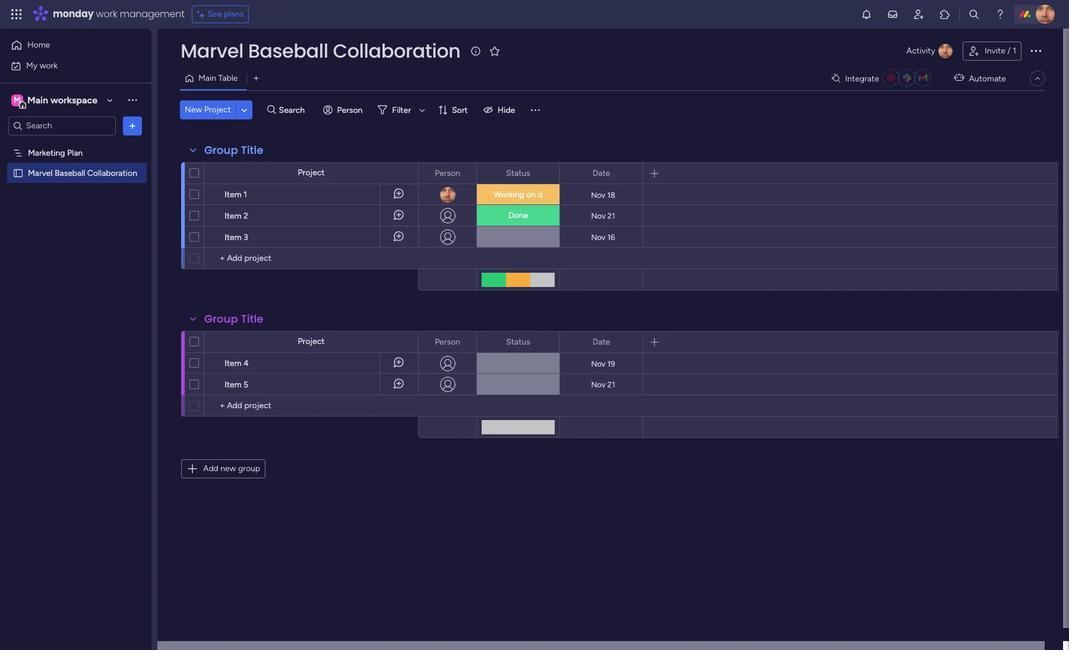 Task type: vqa. For each thing, say whether or not it's contained in the screenshot.
left CRM
no



Task type: locate. For each thing, give the bounding box(es) containing it.
group
[[204, 143, 238, 157], [204, 311, 238, 326]]

0 horizontal spatial collaboration
[[87, 168, 137, 178]]

filter button
[[373, 100, 430, 119]]

it
[[538, 190, 543, 200]]

0 horizontal spatial marvel baseball collaboration
[[28, 168, 137, 178]]

work inside button
[[40, 60, 58, 70]]

1 title from the top
[[241, 143, 263, 157]]

main inside button
[[198, 73, 216, 83]]

1 nov from the top
[[591, 190, 606, 199]]

my
[[26, 60, 38, 70]]

1 vertical spatial status
[[506, 337, 530, 347]]

1 vertical spatial title
[[241, 311, 263, 326]]

0 vertical spatial work
[[96, 7, 117, 21]]

baseball down plan
[[55, 168, 85, 178]]

2 21 from the top
[[608, 380, 615, 389]]

baseball up add view icon
[[248, 37, 328, 64]]

new project button
[[180, 100, 236, 119]]

Marvel Baseball Collaboration field
[[178, 37, 464, 64]]

person button
[[318, 100, 370, 119]]

marketing
[[28, 148, 65, 158]]

nov left 19
[[591, 359, 606, 368]]

1 vertical spatial baseball
[[55, 168, 85, 178]]

my work
[[26, 60, 58, 70]]

group title field for date
[[201, 143, 266, 158]]

option
[[0, 142, 152, 144]]

0 vertical spatial nov 21
[[592, 211, 615, 220]]

5 item from the top
[[225, 380, 242, 390]]

1 group title from the top
[[204, 143, 263, 157]]

1 right / on the right top of page
[[1013, 46, 1017, 56]]

0 horizontal spatial 1
[[244, 190, 247, 200]]

1 date from the top
[[593, 168, 610, 178]]

1 nov 21 from the top
[[592, 211, 615, 220]]

work right monday
[[96, 7, 117, 21]]

monday work management
[[53, 7, 185, 21]]

0 vertical spatial main
[[198, 73, 216, 83]]

4 item from the top
[[225, 358, 242, 368]]

nov 21 down the nov 19
[[592, 380, 615, 389]]

project inside "button"
[[204, 105, 231, 115]]

2 vertical spatial person
[[435, 337, 460, 347]]

status for person
[[506, 168, 530, 178]]

item 4
[[225, 358, 249, 368]]

0 vertical spatial group title field
[[201, 143, 266, 158]]

item
[[225, 190, 242, 200], [225, 211, 242, 221], [225, 232, 242, 242], [225, 358, 242, 368], [225, 380, 242, 390]]

2 item from the top
[[225, 211, 242, 221]]

item for item 2
[[225, 211, 242, 221]]

person for 2nd person 'field'
[[435, 337, 460, 347]]

group title for person
[[204, 143, 263, 157]]

21 down 18
[[608, 211, 615, 220]]

new
[[221, 463, 236, 474]]

integrate
[[845, 73, 880, 83]]

item 1
[[225, 190, 247, 200]]

item up item 2
[[225, 190, 242, 200]]

see
[[208, 9, 222, 19]]

2 group from the top
[[204, 311, 238, 326]]

2 group title field from the top
[[201, 311, 266, 327]]

nov left 16
[[591, 233, 606, 242]]

marvel
[[181, 37, 244, 64], [28, 168, 53, 178]]

0 vertical spatial status field
[[503, 167, 533, 180]]

inbox image
[[887, 8, 899, 20]]

1 horizontal spatial 1
[[1013, 46, 1017, 56]]

work for monday
[[96, 7, 117, 21]]

1 item from the top
[[225, 190, 242, 200]]

1 vertical spatial person field
[[432, 335, 463, 348]]

plans
[[224, 9, 244, 19]]

0 vertical spatial group title
[[204, 143, 263, 157]]

title for date
[[241, 143, 263, 157]]

baseball
[[248, 37, 328, 64], [55, 168, 85, 178]]

0 horizontal spatial baseball
[[55, 168, 85, 178]]

date
[[593, 168, 610, 178], [593, 337, 610, 347]]

5 nov from the top
[[592, 380, 606, 389]]

working
[[494, 190, 524, 200]]

marvel inside list box
[[28, 168, 53, 178]]

1 vertical spatial marvel
[[28, 168, 53, 178]]

0 vertical spatial 21
[[608, 211, 615, 220]]

1 vertical spatial work
[[40, 60, 58, 70]]

group title
[[204, 143, 263, 157], [204, 311, 263, 326]]

0 horizontal spatial main
[[27, 94, 48, 105]]

title up 4
[[241, 311, 263, 326]]

1 vertical spatial 21
[[608, 380, 615, 389]]

date up the nov 19
[[593, 337, 610, 347]]

invite members image
[[913, 8, 925, 20]]

0 vertical spatial date
[[593, 168, 610, 178]]

Person field
[[432, 167, 463, 180], [432, 335, 463, 348]]

+ Add project text field
[[210, 251, 413, 266]]

0 vertical spatial date field
[[590, 167, 613, 180]]

nov down the nov 19
[[592, 380, 606, 389]]

1 status from the top
[[506, 168, 530, 178]]

1 horizontal spatial marvel baseball collaboration
[[181, 37, 461, 64]]

0 vertical spatial person
[[337, 105, 363, 115]]

item for item 1
[[225, 190, 242, 200]]

main right "workspace" icon
[[27, 94, 48, 105]]

work
[[96, 7, 117, 21], [40, 60, 58, 70]]

filter
[[392, 105, 411, 115]]

marvel up main table button
[[181, 37, 244, 64]]

0 vertical spatial project
[[204, 105, 231, 115]]

main left table
[[198, 73, 216, 83]]

2 group title from the top
[[204, 311, 263, 326]]

1 vertical spatial person
[[435, 168, 460, 178]]

item left 3
[[225, 232, 242, 242]]

marvel down marketing
[[28, 168, 53, 178]]

3 nov from the top
[[591, 233, 606, 242]]

1 vertical spatial group title field
[[201, 311, 266, 327]]

project for date
[[298, 336, 325, 346]]

4 nov from the top
[[591, 359, 606, 368]]

0 vertical spatial status
[[506, 168, 530, 178]]

1 vertical spatial project
[[298, 168, 325, 178]]

nov 21 down "nov 18"
[[592, 211, 615, 220]]

home
[[27, 40, 50, 50]]

status field for person
[[503, 167, 533, 180]]

sort button
[[433, 100, 475, 119]]

date up "nov 18"
[[593, 168, 610, 178]]

autopilot image
[[954, 70, 965, 85]]

collaboration up filter popup button
[[333, 37, 461, 64]]

2 nov from the top
[[592, 211, 606, 220]]

1 vertical spatial nov 21
[[592, 380, 615, 389]]

item left the 2
[[225, 211, 242, 221]]

0 vertical spatial group
[[204, 143, 238, 157]]

1 vertical spatial group title
[[204, 311, 263, 326]]

Search field
[[276, 102, 312, 118]]

2 status from the top
[[506, 337, 530, 347]]

date field up the nov 19
[[590, 335, 613, 348]]

main
[[198, 73, 216, 83], [27, 94, 48, 105]]

collaboration inside list box
[[87, 168, 137, 178]]

0 vertical spatial baseball
[[248, 37, 328, 64]]

plan
[[67, 148, 83, 158]]

add new group button
[[181, 459, 266, 478]]

0 vertical spatial 1
[[1013, 46, 1017, 56]]

person
[[337, 105, 363, 115], [435, 168, 460, 178], [435, 337, 460, 347]]

1 horizontal spatial baseball
[[248, 37, 328, 64]]

2 date from the top
[[593, 337, 610, 347]]

table
[[218, 73, 238, 83]]

main table
[[198, 73, 238, 83]]

1 vertical spatial status field
[[503, 335, 533, 348]]

marketing plan
[[28, 148, 83, 158]]

Group Title field
[[201, 143, 266, 158], [201, 311, 266, 327]]

group up item 4 at the left bottom of the page
[[204, 311, 238, 326]]

Date field
[[590, 167, 613, 180], [590, 335, 613, 348]]

1 date field from the top
[[590, 167, 613, 180]]

search everything image
[[969, 8, 980, 20]]

add to favorites image
[[489, 45, 501, 57]]

1 status field from the top
[[503, 167, 533, 180]]

title down angle down image
[[241, 143, 263, 157]]

list box
[[0, 140, 152, 343]]

group title field up item 4 at the left bottom of the page
[[201, 311, 266, 327]]

1 horizontal spatial work
[[96, 7, 117, 21]]

1 vertical spatial main
[[27, 94, 48, 105]]

nov down "nov 18"
[[592, 211, 606, 220]]

add new group
[[203, 463, 260, 474]]

project
[[204, 105, 231, 115], [298, 168, 325, 178], [298, 336, 325, 346]]

1 horizontal spatial collaboration
[[333, 37, 461, 64]]

nov left 18
[[591, 190, 606, 199]]

1 vertical spatial group
[[204, 311, 238, 326]]

hide
[[498, 105, 515, 115]]

Status field
[[503, 167, 533, 180], [503, 335, 533, 348]]

workspace options image
[[127, 94, 138, 106]]

nov
[[591, 190, 606, 199], [592, 211, 606, 220], [591, 233, 606, 242], [591, 359, 606, 368], [592, 380, 606, 389]]

0 vertical spatial marvel
[[181, 37, 244, 64]]

item left 5
[[225, 380, 242, 390]]

activity
[[907, 46, 936, 56]]

marvel baseball collaboration
[[181, 37, 461, 64], [28, 168, 137, 178]]

21
[[608, 211, 615, 220], [608, 380, 615, 389]]

invite
[[985, 46, 1006, 56]]

1 vertical spatial collaboration
[[87, 168, 137, 178]]

item left 4
[[225, 358, 242, 368]]

0 horizontal spatial marvel
[[28, 168, 53, 178]]

title
[[241, 143, 263, 157], [241, 311, 263, 326]]

collaboration down options icon
[[87, 168, 137, 178]]

item 3
[[225, 232, 248, 242]]

group for date
[[204, 311, 238, 326]]

invite / 1
[[985, 46, 1017, 56]]

collaboration
[[333, 37, 461, 64], [87, 168, 137, 178]]

nov 19
[[591, 359, 615, 368]]

1 up the 2
[[244, 190, 247, 200]]

1 vertical spatial date field
[[590, 335, 613, 348]]

item for item 5
[[225, 380, 242, 390]]

title for person
[[241, 311, 263, 326]]

group title up item 4 at the left bottom of the page
[[204, 311, 263, 326]]

2 title from the top
[[241, 311, 263, 326]]

1 vertical spatial marvel baseball collaboration
[[28, 168, 137, 178]]

1 inside button
[[1013, 46, 1017, 56]]

3 item from the top
[[225, 232, 242, 242]]

5
[[244, 380, 248, 390]]

date field up "nov 18"
[[590, 167, 613, 180]]

group down the new project "button"
[[204, 143, 238, 157]]

my work button
[[7, 56, 128, 75]]

nov for item 1
[[591, 190, 606, 199]]

nov 21
[[592, 211, 615, 220], [592, 380, 615, 389]]

workspace selection element
[[11, 93, 99, 108]]

options image
[[127, 120, 138, 132]]

group title for date
[[204, 311, 263, 326]]

2 status field from the top
[[503, 335, 533, 348]]

1 horizontal spatial main
[[198, 73, 216, 83]]

1
[[1013, 46, 1017, 56], [244, 190, 247, 200]]

work right my
[[40, 60, 58, 70]]

1 group from the top
[[204, 143, 238, 157]]

0 vertical spatial title
[[241, 143, 263, 157]]

1 group title field from the top
[[201, 143, 266, 158]]

group title down angle down image
[[204, 143, 263, 157]]

1 vertical spatial 1
[[244, 190, 247, 200]]

group title field for person
[[201, 311, 266, 327]]

status
[[506, 168, 530, 178], [506, 337, 530, 347]]

2 date field from the top
[[590, 335, 613, 348]]

21 down 19
[[608, 380, 615, 389]]

main inside workspace selection element
[[27, 94, 48, 105]]

0 vertical spatial person field
[[432, 167, 463, 180]]

2 vertical spatial project
[[298, 336, 325, 346]]

angle down image
[[242, 105, 247, 114]]

1 vertical spatial date
[[593, 337, 610, 347]]

0 horizontal spatial work
[[40, 60, 58, 70]]

2 person field from the top
[[432, 335, 463, 348]]

group title field down angle down image
[[201, 143, 266, 158]]

item for item 3
[[225, 232, 242, 242]]



Task type: describe. For each thing, give the bounding box(es) containing it.
project for person
[[298, 168, 325, 178]]

nov 18
[[591, 190, 616, 199]]

workspace image
[[11, 94, 23, 107]]

main workspace
[[27, 94, 97, 105]]

working on it
[[494, 190, 543, 200]]

nov 16
[[591, 233, 615, 242]]

+ Add project text field
[[210, 399, 413, 413]]

show board description image
[[469, 45, 483, 57]]

item 2
[[225, 211, 248, 221]]

management
[[120, 7, 185, 21]]

see plans
[[208, 9, 244, 19]]

menu image
[[530, 104, 541, 116]]

arrow down image
[[415, 103, 430, 117]]

1 21 from the top
[[608, 211, 615, 220]]

apps image
[[939, 8, 951, 20]]

list box containing marketing plan
[[0, 140, 152, 343]]

select product image
[[11, 8, 23, 20]]

2 nov 21 from the top
[[592, 380, 615, 389]]

see plans button
[[192, 5, 249, 23]]

3
[[244, 232, 248, 242]]

options image
[[1029, 43, 1043, 57]]

group for person
[[204, 143, 238, 157]]

19
[[608, 359, 615, 368]]

16
[[608, 233, 615, 242]]

1 horizontal spatial marvel
[[181, 37, 244, 64]]

18
[[608, 190, 616, 199]]

work for my
[[40, 60, 58, 70]]

status field for date
[[503, 335, 533, 348]]

help image
[[995, 8, 1007, 20]]

monday
[[53, 7, 94, 21]]

nov for item 5
[[592, 380, 606, 389]]

add
[[203, 463, 219, 474]]

nov for item 3
[[591, 233, 606, 242]]

dapulse integrations image
[[832, 74, 841, 83]]

workspace
[[50, 94, 97, 105]]

person for second person 'field' from the bottom of the page
[[435, 168, 460, 178]]

0 vertical spatial marvel baseball collaboration
[[181, 37, 461, 64]]

0 vertical spatial collaboration
[[333, 37, 461, 64]]

marvel baseball collaboration inside list box
[[28, 168, 137, 178]]

main for main workspace
[[27, 94, 48, 105]]

james peterson image
[[1036, 5, 1055, 24]]

public board image
[[12, 167, 24, 179]]

date for first date field from the bottom of the page
[[593, 337, 610, 347]]

m
[[14, 95, 21, 105]]

1 person field from the top
[[432, 167, 463, 180]]

home button
[[7, 36, 128, 55]]

baseball inside list box
[[55, 168, 85, 178]]

item 5
[[225, 380, 248, 390]]

add view image
[[254, 74, 259, 83]]

group
[[238, 463, 260, 474]]

done
[[509, 210, 528, 220]]

sort
[[452, 105, 468, 115]]

automate
[[969, 73, 1007, 83]]

hide button
[[479, 100, 522, 119]]

/
[[1008, 46, 1011, 56]]

2
[[244, 211, 248, 221]]

main for main table
[[198, 73, 216, 83]]

v2 search image
[[267, 103, 276, 117]]

notifications image
[[861, 8, 873, 20]]

collapse board header image
[[1033, 74, 1043, 83]]

activity button
[[902, 42, 958, 61]]

item for item 4
[[225, 358, 242, 368]]

4
[[244, 358, 249, 368]]

Search in workspace field
[[25, 119, 99, 133]]

main table button
[[180, 69, 247, 88]]

new project
[[185, 105, 231, 115]]

on
[[527, 190, 536, 200]]

status for date
[[506, 337, 530, 347]]

invite / 1 button
[[963, 42, 1022, 61]]

date for 2nd date field from the bottom of the page
[[593, 168, 610, 178]]

new
[[185, 105, 202, 115]]

person inside "popup button"
[[337, 105, 363, 115]]



